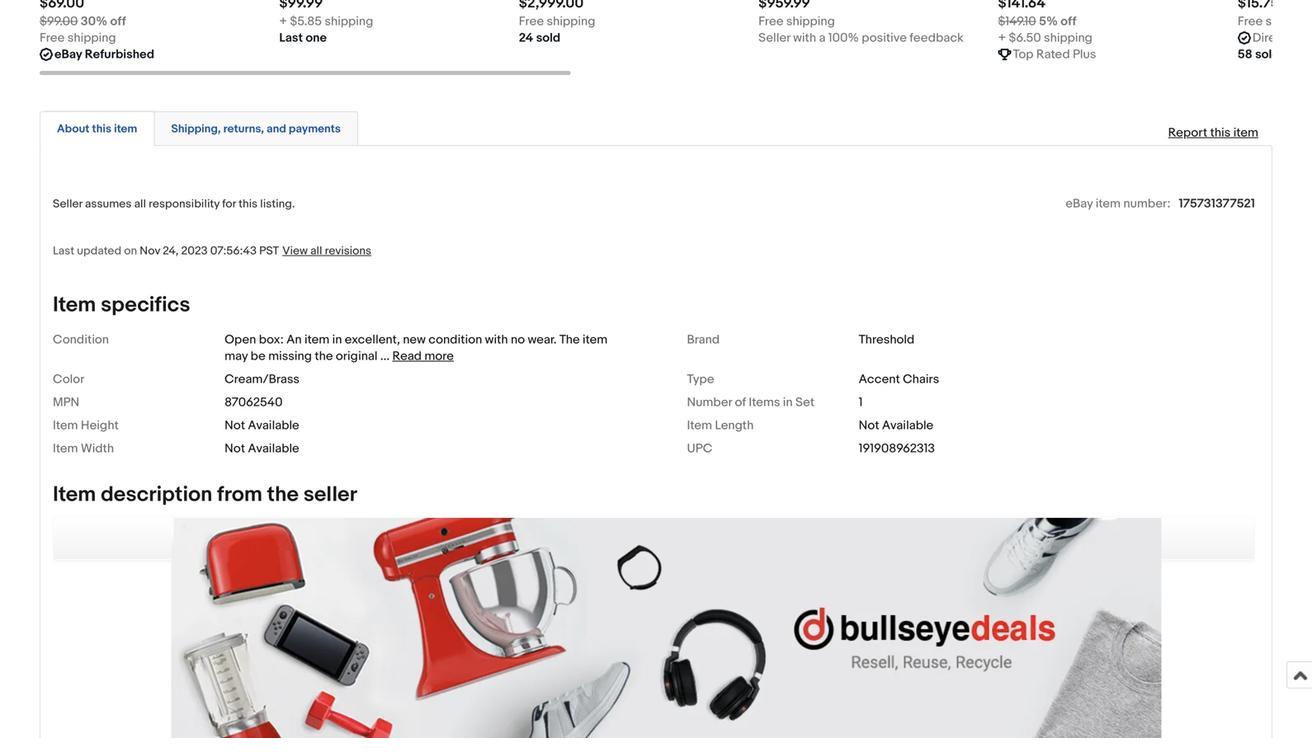Task type: locate. For each thing, give the bounding box(es) containing it.
$99.00
[[40, 14, 78, 29]]

in
[[332, 333, 342, 347], [783, 395, 793, 410]]

shipping inside + $5.85 shipping last one
[[325, 14, 373, 29]]

2 horizontal spatial free shipping text field
[[1238, 13, 1312, 30]]

0 vertical spatial with
[[793, 30, 816, 45]]

off inside the $149.10 5% off + $6.50 shipping
[[1061, 14, 1076, 29]]

this for about
[[92, 122, 111, 136]]

seller left the assumes
[[53, 197, 82, 211]]

read
[[392, 349, 422, 364]]

free for free shipping
[[1238, 14, 1263, 29]]

sold down free shipping text field on the top
[[536, 30, 560, 45]]

shipping down 30%
[[67, 30, 116, 45]]

0 vertical spatial last
[[279, 30, 303, 45]]

item description from the seller
[[53, 482, 357, 508]]

ebay inside text box
[[54, 47, 82, 62]]

available for width
[[248, 441, 299, 456]]

sold
[[536, 30, 560, 45], [1255, 47, 1279, 62]]

Seller with a 100% positive feedback text field
[[758, 30, 964, 46]]

be
[[251, 349, 265, 364]]

shipping
[[325, 14, 373, 29], [547, 14, 595, 29], [786, 14, 835, 29], [1266, 14, 1312, 29], [67, 30, 116, 45], [1044, 30, 1093, 45]]

1 vertical spatial all
[[310, 244, 322, 258]]

Direct from text field
[[1253, 30, 1312, 46]]

0 horizontal spatial sold
[[536, 30, 560, 45]]

the left seller
[[267, 482, 299, 508]]

all right view
[[310, 244, 322, 258]]

available
[[248, 418, 299, 433], [882, 418, 933, 433], [248, 441, 299, 456]]

item for item width
[[53, 441, 78, 456]]

item up condition
[[53, 292, 96, 318]]

+ left $5.85 on the left top of the page
[[279, 14, 287, 29]]

condition
[[53, 333, 109, 347]]

shipping up top rated plus "text box"
[[1044, 30, 1093, 45]]

ebay
[[54, 47, 82, 62], [1066, 196, 1093, 211]]

item up upc
[[687, 418, 712, 433]]

item
[[53, 292, 96, 318], [53, 418, 78, 433], [687, 418, 712, 433], [53, 441, 78, 456], [53, 482, 96, 508]]

0 vertical spatial all
[[134, 197, 146, 211]]

item down 'item height' in the bottom of the page
[[53, 441, 78, 456]]

shipping up the one at the top left of the page
[[325, 14, 373, 29]]

1 vertical spatial last
[[53, 244, 74, 258]]

+ down $149.10
[[998, 30, 1006, 45]]

1 horizontal spatial seller
[[758, 30, 790, 45]]

in up original
[[332, 333, 342, 347]]

item
[[114, 122, 137, 136], [1233, 125, 1258, 140], [1096, 196, 1121, 211], [304, 333, 329, 347], [583, 333, 608, 347]]

0 vertical spatial sold
[[536, 30, 560, 45]]

last down $5.85 on the left top of the page
[[279, 30, 303, 45]]

1 vertical spatial ebay
[[1066, 196, 1093, 211]]

seller assumes all responsibility for this listing.
[[53, 197, 295, 211]]

2 horizontal spatial this
[[1210, 125, 1231, 140]]

Last one text field
[[279, 30, 327, 46]]

$6.50
[[1009, 30, 1041, 45]]

may
[[225, 349, 248, 364]]

shipping up "direct from"
[[1266, 14, 1312, 29]]

07:56:43
[[210, 244, 257, 258]]

+ $5.85 shipping text field
[[279, 13, 373, 30]]

the
[[315, 349, 333, 364], [267, 482, 299, 508]]

shipping inside free shipping 24 sold
[[547, 14, 595, 29]]

accent
[[859, 372, 900, 387]]

0 horizontal spatial from
[[217, 482, 262, 508]]

box:
[[259, 333, 284, 347]]

None text field
[[279, 0, 323, 12], [519, 0, 584, 12], [758, 0, 810, 12], [279, 0, 323, 12], [519, 0, 584, 12], [758, 0, 810, 12]]

new
[[403, 333, 426, 347]]

0 horizontal spatial this
[[92, 122, 111, 136]]

this for report
[[1210, 125, 1231, 140]]

with inside free shipping seller with a 100% positive feedback
[[793, 30, 816, 45]]

open
[[225, 333, 256, 347]]

sold down direct
[[1255, 47, 1279, 62]]

1 vertical spatial from
[[217, 482, 262, 508]]

in inside open box: an item in excellent, new condition with no wear. the item may be missing the original ...
[[332, 333, 342, 347]]

off right 5% on the right top of page
[[1061, 14, 1076, 29]]

ebay for ebay item number: 175731377521
[[1066, 196, 1093, 211]]

191908962313
[[859, 441, 935, 456]]

shipping up a
[[786, 14, 835, 29]]

width
[[81, 441, 114, 456]]

Top Rated Plus text field
[[1013, 46, 1096, 63]]

tab list containing about this item
[[40, 108, 1272, 146]]

excellent,
[[345, 333, 400, 347]]

0 horizontal spatial off
[[110, 14, 126, 29]]

1 vertical spatial the
[[267, 482, 299, 508]]

1 vertical spatial sold
[[1255, 47, 1279, 62]]

1 horizontal spatial from
[[1290, 30, 1312, 45]]

0 horizontal spatial all
[[134, 197, 146, 211]]

available for length
[[882, 418, 933, 433]]

2 off from the left
[[1061, 14, 1076, 29]]

1 horizontal spatial off
[[1061, 14, 1076, 29]]

for
[[222, 197, 236, 211]]

a
[[819, 30, 826, 45]]

payments
[[289, 122, 341, 136]]

item for item length
[[687, 418, 712, 433]]

specifics
[[101, 292, 190, 318]]

item right about
[[114, 122, 137, 136]]

seller left a
[[758, 30, 790, 45]]

height
[[81, 418, 119, 433]]

ebay down $99.00 30% off free shipping
[[54, 47, 82, 62]]

1 off from the left
[[110, 14, 126, 29]]

this right report
[[1210, 125, 1231, 140]]

free shipping text field up a
[[758, 13, 835, 30]]

0 horizontal spatial in
[[332, 333, 342, 347]]

0 vertical spatial ebay
[[54, 47, 82, 62]]

None text field
[[40, 0, 84, 12], [998, 0, 1046, 12], [1238, 0, 1279, 12], [40, 0, 84, 12], [998, 0, 1046, 12], [1238, 0, 1279, 12]]

free inside free shipping seller with a 100% positive feedback
[[758, 14, 784, 29]]

0 horizontal spatial last
[[53, 244, 74, 258]]

assumes
[[85, 197, 132, 211]]

1 vertical spatial seller
[[53, 197, 82, 211]]

an
[[286, 333, 302, 347]]

view all revisions link
[[279, 243, 371, 258]]

with left a
[[793, 30, 816, 45]]

0 vertical spatial the
[[315, 349, 333, 364]]

1 vertical spatial with
[[485, 333, 508, 347]]

free shipping text field up direct
[[1238, 13, 1312, 30]]

description
[[101, 482, 212, 508]]

1 horizontal spatial ebay
[[1066, 196, 1093, 211]]

all
[[134, 197, 146, 211], [310, 244, 322, 258]]

the left original
[[315, 349, 333, 364]]

top rated plus
[[1013, 47, 1096, 62]]

free
[[519, 14, 544, 29], [758, 14, 784, 29], [1238, 14, 1263, 29], [40, 30, 65, 45]]

item down mpn
[[53, 418, 78, 433]]

30%
[[81, 14, 107, 29]]

brand
[[687, 333, 720, 347]]

not for width
[[225, 441, 245, 456]]

pst
[[259, 244, 279, 258]]

item height
[[53, 418, 119, 433]]

item left 'number:' on the right top of the page
[[1096, 196, 1121, 211]]

0 horizontal spatial with
[[485, 333, 508, 347]]

0 vertical spatial +
[[279, 14, 287, 29]]

missing
[[268, 349, 312, 364]]

this right about
[[92, 122, 111, 136]]

0 vertical spatial in
[[332, 333, 342, 347]]

shipping up 24 sold text field
[[547, 14, 595, 29]]

seller
[[758, 30, 790, 45], [53, 197, 82, 211]]

off inside $99.00 30% off free shipping
[[110, 14, 126, 29]]

1 horizontal spatial sold
[[1255, 47, 1279, 62]]

1 horizontal spatial with
[[793, 30, 816, 45]]

free for free shipping 24 sold
[[519, 14, 544, 29]]

tab list
[[40, 108, 1272, 146]]

revisions
[[325, 244, 371, 258]]

last left updated
[[53, 244, 74, 258]]

shipping, returns, and payments
[[171, 122, 341, 136]]

1 horizontal spatial the
[[315, 349, 333, 364]]

all right the assumes
[[134, 197, 146, 211]]

+ inside the $149.10 5% off + $6.50 shipping
[[998, 30, 1006, 45]]

1 horizontal spatial all
[[310, 244, 322, 258]]

0 horizontal spatial ebay
[[54, 47, 82, 62]]

free inside free shipping 24 sold
[[519, 14, 544, 29]]

0 horizontal spatial +
[[279, 14, 287, 29]]

previous price $99.00 30% off text field
[[40, 13, 126, 30]]

0 vertical spatial seller
[[758, 30, 790, 45]]

item for item height
[[53, 418, 78, 433]]

in left set
[[783, 395, 793, 410]]

from
[[1290, 30, 1312, 45], [217, 482, 262, 508]]

item down item width
[[53, 482, 96, 508]]

$99.00 30% off free shipping
[[40, 14, 126, 45]]

off right 30%
[[110, 14, 126, 29]]

on
[[124, 244, 137, 258]]

returns,
[[223, 122, 264, 136]]

number of items in set
[[687, 395, 815, 410]]

item right an
[[304, 333, 329, 347]]

87062540
[[225, 395, 283, 410]]

free shipping 24 sold
[[519, 14, 595, 45]]

last inside + $5.85 shipping last one
[[279, 30, 303, 45]]

1 horizontal spatial +
[[998, 30, 1006, 45]]

Free shipping text field
[[758, 13, 835, 30], [1238, 13, 1312, 30], [40, 30, 116, 46]]

free for free shipping seller with a 100% positive feedback
[[758, 14, 784, 29]]

free shipping text field down 30%
[[40, 30, 116, 46]]

with left no
[[485, 333, 508, 347]]

mpn
[[53, 395, 79, 410]]

this
[[92, 122, 111, 136], [1210, 125, 1231, 140], [239, 197, 258, 211]]

with
[[793, 30, 816, 45], [485, 333, 508, 347]]

1 vertical spatial +
[[998, 30, 1006, 45]]

this right for
[[239, 197, 258, 211]]

1 vertical spatial in
[[783, 395, 793, 410]]

not available
[[225, 418, 299, 433], [859, 418, 933, 433], [225, 441, 299, 456]]

view
[[282, 244, 308, 258]]

positive
[[862, 30, 907, 45]]

this inside button
[[92, 122, 111, 136]]

sold inside text box
[[1255, 47, 1279, 62]]

0 vertical spatial from
[[1290, 30, 1312, 45]]

1 horizontal spatial last
[[279, 30, 303, 45]]

shipping, returns, and payments button
[[171, 121, 341, 137]]

not for height
[[225, 418, 245, 433]]

1 horizontal spatial this
[[239, 197, 258, 211]]

ebay left 'number:' on the right top of the page
[[1066, 196, 1093, 211]]

threshold
[[859, 333, 914, 347]]



Task type: vqa. For each thing, say whether or not it's contained in the screenshot.


Task type: describe. For each thing, give the bounding box(es) containing it.
with inside open box: an item in excellent, new condition with no wear. the item may be missing the original ...
[[485, 333, 508, 347]]

refurbished
[[85, 47, 154, 62]]

updated
[[77, 244, 121, 258]]

58 sold
[[1238, 47, 1279, 62]]

from inside text field
[[1290, 30, 1312, 45]]

and
[[267, 122, 286, 136]]

ebay item number: 175731377521
[[1066, 196, 1255, 211]]

previous price $149.10 5% off text field
[[998, 13, 1076, 30]]

original
[[336, 349, 378, 364]]

1 horizontal spatial free shipping text field
[[758, 13, 835, 30]]

plus
[[1073, 47, 1096, 62]]

report this item link
[[1160, 117, 1267, 148]]

not for length
[[859, 418, 879, 433]]

shipping inside the $149.10 5% off + $6.50 shipping
[[1044, 30, 1093, 45]]

one
[[306, 30, 327, 45]]

listing.
[[260, 197, 295, 211]]

number
[[687, 395, 732, 410]]

2023
[[181, 244, 208, 258]]

0 horizontal spatial the
[[267, 482, 299, 508]]

item length
[[687, 418, 754, 433]]

5%
[[1039, 14, 1058, 29]]

seller
[[303, 482, 357, 508]]

$5.85
[[290, 14, 322, 29]]

Free shipping text field
[[519, 13, 595, 30]]

not available for item height
[[225, 418, 299, 433]]

wear.
[[528, 333, 557, 347]]

top
[[1013, 47, 1034, 62]]

175731377521
[[1179, 196, 1255, 211]]

upc
[[687, 441, 712, 456]]

0 horizontal spatial seller
[[53, 197, 82, 211]]

nov
[[140, 244, 160, 258]]

length
[[715, 418, 754, 433]]

open box: an item in excellent, new condition with no wear. the item may be missing the original ...
[[225, 333, 608, 364]]

more
[[424, 349, 454, 364]]

0 horizontal spatial free shipping text field
[[40, 30, 116, 46]]

no
[[511, 333, 525, 347]]

direct from
[[1253, 30, 1312, 45]]

eBay Refurbished text field
[[54, 46, 154, 63]]

1
[[859, 395, 863, 410]]

direct
[[1253, 30, 1287, 45]]

+ inside + $5.85 shipping last one
[[279, 14, 287, 29]]

the
[[559, 333, 580, 347]]

item for item description from the seller
[[53, 482, 96, 508]]

items
[[749, 395, 780, 410]]

100%
[[828, 30, 859, 45]]

shipping,
[[171, 122, 221, 136]]

item width
[[53, 441, 114, 456]]

condition
[[428, 333, 482, 347]]

report this item
[[1168, 125, 1258, 140]]

number:
[[1123, 196, 1171, 211]]

shipping inside free shipping seller with a 100% positive feedback
[[786, 14, 835, 29]]

about this item
[[57, 122, 137, 136]]

free inside $99.00 30% off free shipping
[[40, 30, 65, 45]]

seller inside free shipping seller with a 100% positive feedback
[[758, 30, 790, 45]]

about this item button
[[57, 121, 137, 137]]

...
[[380, 349, 390, 364]]

item right report
[[1233, 125, 1258, 140]]

+ $6.50 shipping text field
[[998, 30, 1093, 46]]

set
[[796, 395, 815, 410]]

not available for item length
[[859, 418, 933, 433]]

read more
[[392, 349, 454, 364]]

$149.10 5% off + $6.50 shipping
[[998, 14, 1093, 45]]

item for item specifics
[[53, 292, 96, 318]]

not available for item width
[[225, 441, 299, 456]]

rated
[[1036, 47, 1070, 62]]

shipping inside $99.00 30% off free shipping
[[67, 30, 116, 45]]

item inside button
[[114, 122, 137, 136]]

58
[[1238, 47, 1252, 62]]

item specifics
[[53, 292, 190, 318]]

ebay refurbished
[[54, 47, 154, 62]]

free shipping seller with a 100% positive feedback
[[758, 14, 964, 45]]

ebay for ebay refurbished
[[54, 47, 82, 62]]

of
[[735, 395, 746, 410]]

cream/brass
[[225, 372, 300, 387]]

sold inside free shipping 24 sold
[[536, 30, 560, 45]]

free shipping
[[1238, 14, 1312, 29]]

color
[[53, 372, 84, 387]]

1 horizontal spatial in
[[783, 395, 793, 410]]

off for 5% off
[[1061, 14, 1076, 29]]

last updated on nov 24, 2023 07:56:43 pst view all revisions
[[53, 244, 371, 258]]

feedback
[[910, 30, 964, 45]]

58 sold text field
[[1238, 46, 1279, 63]]

responsibility
[[149, 197, 220, 211]]

read more button
[[392, 349, 454, 364]]

$149.10
[[998, 14, 1036, 29]]

chairs
[[903, 372, 939, 387]]

24 sold text field
[[519, 30, 560, 46]]

the inside open box: an item in excellent, new condition with no wear. the item may be missing the original ...
[[315, 349, 333, 364]]

available for height
[[248, 418, 299, 433]]

off for 30% off
[[110, 14, 126, 29]]

24
[[519, 30, 533, 45]]

24,
[[163, 244, 179, 258]]

report
[[1168, 125, 1207, 140]]

accent chairs
[[859, 372, 939, 387]]

+ $5.85 shipping last one
[[279, 14, 373, 45]]

item right the
[[583, 333, 608, 347]]



